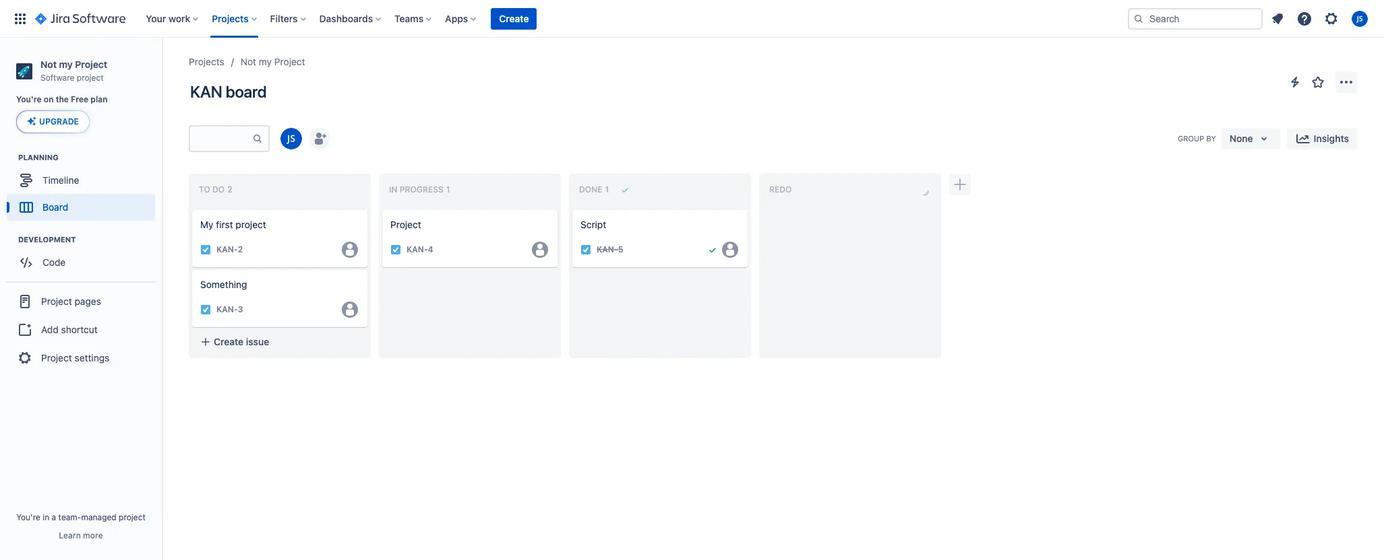 Task type: locate. For each thing, give the bounding box(es) containing it.
create issue
[[404, 276, 459, 288], [594, 276, 649, 288], [214, 336, 269, 348]]

not up software
[[40, 59, 57, 70]]

2 horizontal spatial create issue
[[594, 276, 649, 288]]

not for not my project
[[241, 56, 256, 67]]

project up kan-4 at left top
[[390, 219, 421, 231]]

managed
[[81, 513, 116, 523]]

unassigned image up unassigned image on the left of page
[[342, 242, 358, 258]]

kan- right task icon
[[597, 245, 618, 255]]

you're
[[16, 95, 42, 105], [16, 513, 40, 523]]

0 horizontal spatial create issue button
[[192, 330, 367, 354]]

create issue for project
[[404, 276, 459, 288]]

projects for projects dropdown button
[[212, 12, 249, 24]]

kan-3 link
[[216, 304, 243, 316]]

task image for project
[[390, 245, 401, 255]]

2 unassigned image from the left
[[532, 242, 548, 258]]

2 create issue image from the left
[[374, 201, 390, 217]]

issue
[[436, 276, 459, 288], [626, 276, 649, 288], [246, 336, 269, 348]]

not my project
[[241, 56, 305, 67]]

create right apps popup button
[[499, 12, 529, 24]]

task image left kan-4 link
[[390, 245, 401, 255]]

create down kan-4 link
[[404, 276, 434, 288]]

create issue button down 4
[[382, 270, 558, 294]]

create issue down 5
[[594, 276, 649, 288]]

create issue image up script
[[564, 201, 580, 217]]

projects up projects link on the left
[[212, 12, 249, 24]]

unassigned image for my first project
[[342, 242, 358, 258]]

create issue image for project
[[374, 201, 390, 217]]

redo
[[769, 185, 792, 195]]

create issue button down 3
[[192, 330, 367, 354]]

unassigned image
[[342, 242, 358, 258], [532, 242, 548, 258], [722, 242, 738, 258]]

not my project software project
[[40, 59, 107, 83]]

your work button
[[142, 8, 204, 29]]

settings image
[[1323, 10, 1340, 27]]

not
[[241, 56, 256, 67], [40, 59, 57, 70]]

development image
[[2, 232, 18, 248]]

on
[[44, 95, 54, 105]]

you're left in
[[16, 513, 40, 523]]

kan- down something
[[216, 305, 238, 315]]

learn more button
[[59, 531, 103, 542]]

progress
[[400, 185, 443, 195]]

project pages link
[[5, 287, 156, 317]]

my up software
[[59, 59, 73, 70]]

filters button
[[266, 8, 311, 29]]

1 horizontal spatial unassigned image
[[532, 242, 548, 258]]

create down kan-5 "link"
[[594, 276, 624, 288]]

create down kan-3 link
[[214, 336, 243, 348]]

task image left kan-3 link
[[200, 304, 211, 315]]

code
[[42, 257, 66, 268]]

task image for my first project
[[200, 245, 211, 255]]

1 unassigned image from the left
[[342, 242, 358, 258]]

add shortcut button
[[5, 317, 156, 344]]

0 horizontal spatial my
[[59, 59, 73, 70]]

unassigned image
[[342, 302, 358, 318]]

not my project link
[[241, 54, 305, 70]]

1 horizontal spatial my
[[259, 56, 272, 67]]

jira software image
[[35, 10, 126, 27], [35, 10, 126, 27]]

kan-3
[[216, 305, 243, 315]]

2 you're from the top
[[16, 513, 40, 523]]

not inside not my project software project
[[40, 59, 57, 70]]

create issue down 4
[[404, 276, 459, 288]]

project
[[274, 56, 305, 67], [75, 59, 107, 70], [390, 219, 421, 231], [41, 296, 72, 307], [41, 353, 72, 364]]

2 horizontal spatial create issue image
[[564, 201, 580, 217]]

group
[[5, 282, 156, 378]]

upgrade button
[[17, 111, 89, 133]]

0 horizontal spatial not
[[40, 59, 57, 70]]

0 vertical spatial project
[[77, 73, 104, 83]]

create
[[499, 12, 529, 24], [404, 276, 434, 288], [594, 276, 624, 288], [214, 336, 243, 348]]

issue for project
[[436, 276, 459, 288]]

not inside 'link'
[[241, 56, 256, 67]]

1 horizontal spatial issue
[[436, 276, 459, 288]]

not up the 'board'
[[241, 56, 256, 67]]

filters
[[270, 12, 298, 24]]

0 horizontal spatial unassigned image
[[342, 242, 358, 258]]

create issue down 3
[[214, 336, 269, 348]]

to do element
[[199, 185, 235, 195]]

create issue image up my
[[184, 201, 200, 217]]

kan- inside "link"
[[597, 245, 618, 255]]

project settings link
[[5, 344, 156, 374]]

3
[[238, 305, 243, 315]]

primary element
[[8, 0, 1128, 37]]

work
[[169, 12, 190, 24]]

0 vertical spatial you're
[[16, 95, 42, 105]]

project right first
[[236, 219, 266, 231]]

automations menu button icon image
[[1287, 74, 1303, 90]]

to do
[[199, 185, 225, 195]]

task image
[[200, 245, 211, 255], [390, 245, 401, 255], [200, 304, 211, 315]]

project settings
[[41, 353, 109, 364]]

my up the 'board'
[[259, 56, 272, 67]]

1 you're from the top
[[16, 95, 42, 105]]

create issue image for my first project
[[184, 201, 200, 217]]

kan- down in progress
[[407, 245, 428, 255]]

group containing project pages
[[5, 282, 156, 378]]

kan-4 link
[[407, 244, 433, 256]]

project up plan
[[75, 59, 107, 70]]

1 vertical spatial you're
[[16, 513, 40, 523]]

create issue button down 5
[[572, 270, 748, 294]]

project down "add"
[[41, 353, 72, 364]]

1 horizontal spatial create issue
[[404, 276, 459, 288]]

banner
[[0, 0, 1384, 38]]

project up "add"
[[41, 296, 72, 307]]

projects link
[[189, 54, 224, 70]]

board
[[226, 82, 267, 101]]

more image
[[1338, 74, 1354, 90]]

2
[[238, 245, 243, 255]]

you're left on
[[16, 95, 42, 105]]

project inside not my project software project
[[77, 73, 104, 83]]

script
[[580, 219, 606, 231]]

kan- for project
[[407, 245, 428, 255]]

my for not my project
[[259, 56, 272, 67]]

0 horizontal spatial project
[[77, 73, 104, 83]]

projects up kan
[[189, 56, 224, 67]]

learn more
[[59, 531, 103, 541]]

create issue button
[[382, 270, 558, 294], [572, 270, 748, 294], [192, 330, 367, 354]]

2 horizontal spatial project
[[236, 219, 266, 231]]

my
[[259, 56, 272, 67], [59, 59, 73, 70]]

0 horizontal spatial create issue image
[[184, 201, 200, 217]]

unassigned image left task icon
[[532, 242, 548, 258]]

done
[[579, 185, 602, 195]]

banner containing your work
[[0, 0, 1384, 38]]

unassigned image right done icon
[[722, 242, 738, 258]]

3 unassigned image from the left
[[722, 242, 738, 258]]

kan-
[[216, 245, 238, 255], [407, 245, 428, 255], [597, 245, 618, 255], [216, 305, 238, 315]]

you're in a team-managed project
[[16, 513, 146, 523]]

0 horizontal spatial create issue
[[214, 336, 269, 348]]

kan- down first
[[216, 245, 238, 255]]

development group
[[7, 235, 161, 281]]

projects
[[212, 12, 249, 24], [189, 56, 224, 67]]

task image for something
[[200, 304, 211, 315]]

insights image
[[1295, 131, 1311, 147]]

my inside 'link'
[[259, 56, 272, 67]]

my inside not my project software project
[[59, 59, 73, 70]]

plan
[[91, 95, 108, 105]]

1 horizontal spatial create issue image
[[374, 201, 390, 217]]

1 horizontal spatial project
[[119, 513, 146, 523]]

projects inside dropdown button
[[212, 12, 249, 24]]

insights button
[[1287, 128, 1357, 150]]

software
[[40, 73, 74, 83]]

project up plan
[[77, 73, 104, 83]]

kan- for something
[[216, 305, 238, 315]]

project right managed
[[119, 513, 146, 523]]

to
[[199, 185, 210, 195]]

0 vertical spatial projects
[[212, 12, 249, 24]]

1 horizontal spatial not
[[241, 56, 256, 67]]

create issue image
[[184, 201, 200, 217], [374, 201, 390, 217], [564, 201, 580, 217]]

1 create issue image from the left
[[184, 201, 200, 217]]

2 horizontal spatial unassigned image
[[722, 242, 738, 258]]

task image left kan-2 link
[[200, 245, 211, 255]]

1 vertical spatial projects
[[189, 56, 224, 67]]

kan- for script
[[597, 245, 618, 255]]

more
[[83, 531, 103, 541]]

pages
[[75, 296, 101, 307]]

3 create issue image from the left
[[564, 201, 580, 217]]

project
[[77, 73, 104, 83], [236, 219, 266, 231], [119, 513, 146, 523]]

kan-4
[[407, 245, 433, 255]]

done image
[[707, 245, 718, 255]]

2 horizontal spatial issue
[[626, 276, 649, 288]]

search image
[[1133, 13, 1144, 24]]

1 vertical spatial project
[[236, 219, 266, 231]]

in
[[43, 513, 49, 523]]

the
[[56, 95, 69, 105]]

4
[[428, 245, 433, 255]]

project down filters popup button
[[274, 56, 305, 67]]

create issue image down in on the left top
[[374, 201, 390, 217]]

create issue image for script
[[564, 201, 580, 217]]

project for project
[[390, 219, 421, 231]]

free
[[71, 95, 88, 105]]

1 horizontal spatial create issue button
[[382, 270, 558, 294]]

a
[[52, 513, 56, 523]]

2 horizontal spatial create issue button
[[572, 270, 748, 294]]

create issue button for project
[[382, 270, 558, 294]]

dashboards
[[319, 12, 373, 24]]



Task type: vqa. For each thing, say whether or not it's contained in the screenshot.
Project corresponding to Project pages
yes



Task type: describe. For each thing, give the bounding box(es) containing it.
you're for you're on the free plan
[[16, 95, 42, 105]]

group
[[1178, 134, 1204, 143]]

do
[[212, 185, 225, 195]]

projects button
[[208, 8, 262, 29]]

insights
[[1314, 133, 1349, 144]]

settings
[[75, 353, 109, 364]]

something
[[200, 279, 247, 290]]

done image
[[707, 245, 718, 255]]

dashboards button
[[315, 8, 386, 29]]

jacob simon image
[[280, 128, 302, 150]]

create button
[[491, 8, 537, 29]]

unassigned image for project
[[532, 242, 548, 258]]

sidebar navigation image
[[147, 54, 177, 81]]

my first project
[[200, 219, 266, 231]]

task image
[[580, 245, 591, 255]]

first
[[216, 219, 233, 231]]

create issue for script
[[594, 276, 649, 288]]

by
[[1206, 134, 1216, 143]]

5
[[618, 245, 623, 255]]

apps button
[[441, 8, 482, 29]]

add
[[41, 324, 59, 336]]

star kan board image
[[1310, 74, 1326, 90]]

project inside 'link'
[[274, 56, 305, 67]]

project for project pages
[[41, 296, 72, 307]]

projects for projects link on the left
[[189, 56, 224, 67]]

add people image
[[311, 131, 328, 147]]

upgrade
[[39, 117, 79, 127]]

learn
[[59, 531, 81, 541]]

not for not my project software project
[[40, 59, 57, 70]]

group by
[[1178, 134, 1216, 143]]

2 vertical spatial project
[[119, 513, 146, 523]]

timeline link
[[7, 167, 155, 194]]

Search this board text field
[[190, 127, 252, 151]]

kan-5
[[597, 245, 623, 255]]

kan-2
[[216, 245, 243, 255]]

planning
[[18, 153, 58, 162]]

in progress
[[389, 185, 443, 195]]

apps
[[445, 12, 468, 24]]

help image
[[1296, 10, 1313, 27]]

timeline
[[42, 175, 79, 186]]

your work
[[146, 12, 190, 24]]

kan board
[[190, 82, 267, 101]]

you're on the free plan
[[16, 95, 108, 105]]

planning group
[[7, 153, 161, 225]]

development
[[18, 236, 76, 244]]

0 horizontal spatial issue
[[246, 336, 269, 348]]

in progress element
[[389, 185, 453, 195]]

your
[[146, 12, 166, 24]]

done element
[[579, 185, 612, 195]]

appswitcher icon image
[[12, 10, 28, 27]]

kan
[[190, 82, 222, 101]]

none
[[1230, 133, 1253, 144]]

kan- for my first project
[[216, 245, 238, 255]]

add shortcut
[[41, 324, 98, 336]]

project for project settings
[[41, 353, 72, 364]]

none button
[[1221, 128, 1280, 150]]

my for not my project software project
[[59, 59, 73, 70]]

in
[[389, 185, 397, 195]]

board link
[[7, 194, 155, 221]]

Search field
[[1128, 8, 1263, 29]]

you're for you're in a team-managed project
[[16, 513, 40, 523]]

teams button
[[390, 8, 437, 29]]

board
[[42, 202, 68, 213]]

create inside button
[[499, 12, 529, 24]]

team-
[[58, 513, 81, 523]]

kan-5 link
[[597, 244, 623, 256]]

code link
[[7, 250, 155, 277]]

teams
[[395, 12, 424, 24]]

issue for script
[[626, 276, 649, 288]]

project pages
[[41, 296, 101, 307]]

your profile and settings image
[[1352, 10, 1368, 27]]

planning image
[[2, 150, 18, 166]]

notifications image
[[1270, 10, 1286, 27]]

shortcut
[[61, 324, 98, 336]]

create issue button for script
[[572, 270, 748, 294]]

kan-2 link
[[216, 244, 243, 256]]

my
[[200, 219, 213, 231]]

project inside not my project software project
[[75, 59, 107, 70]]



